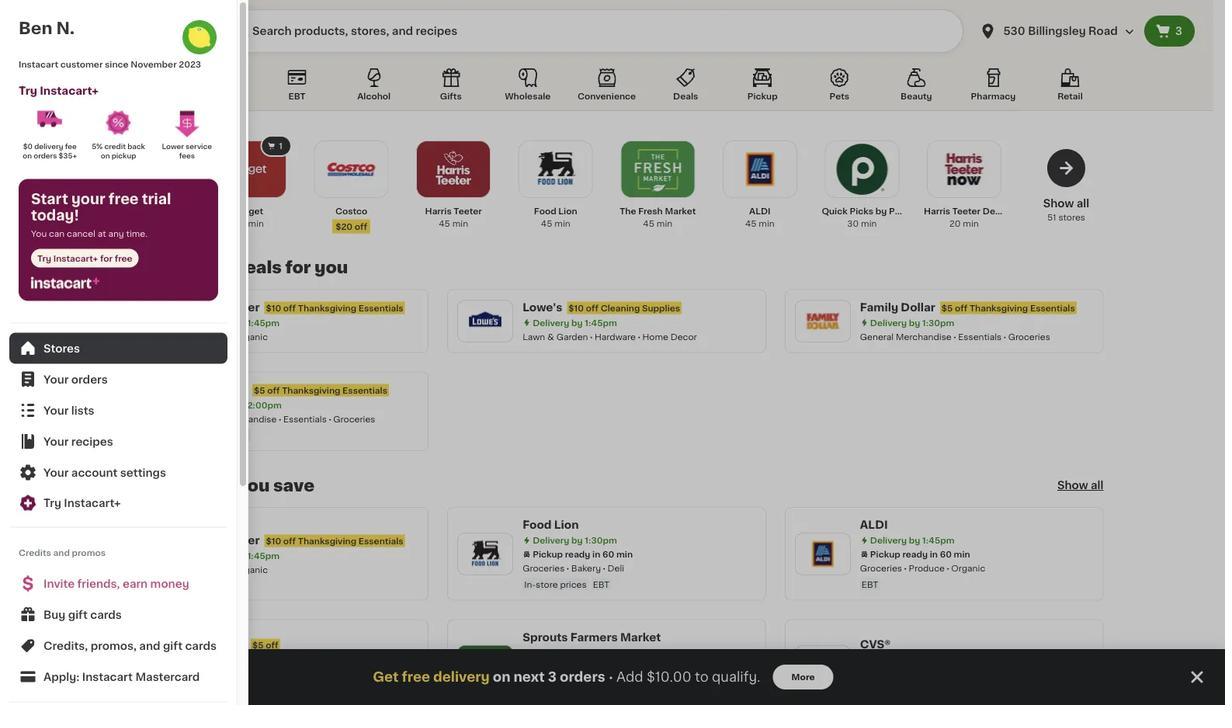 Task type: vqa. For each thing, say whether or not it's contained in the screenshot.


Task type: describe. For each thing, give the bounding box(es) containing it.
0 vertical spatial general
[[860, 332, 894, 341]]

butcher
[[612, 676, 646, 685]]

pickup button
[[729, 65, 796, 110]]

grocery
[[202, 92, 238, 101]]

delivery by 1:45pm for $10
[[533, 318, 617, 327]]

family dollar $5 off thanksgiving essentials
[[860, 302, 1075, 313]]

invite friends, earn money
[[43, 578, 189, 589]]

dollar inside dollar tree $5 off thanksgiving essentials delivery by 2:00pm general merchandise essentials groceries in-store prices
[[185, 384, 220, 395]]

family
[[860, 302, 899, 313]]

delivery down food lion
[[533, 536, 570, 545]]

wholesale
[[505, 92, 551, 101]]

ebt inside groceries bakery deli in-store prices ebt
[[593, 580, 610, 589]]

harris teeter $10 off thanksgiving essentials delivery by 1:45pm organic
[[185, 534, 404, 574]]

gifts
[[440, 92, 462, 101]]

by up available
[[572, 648, 583, 657]]

on for next
[[493, 671, 511, 684]]

any
[[108, 229, 124, 238]]

alcohol button
[[341, 65, 407, 110]]

min inside target 45 min
[[248, 219, 264, 228]]

instacart plus image
[[31, 277, 99, 289]]

try instacart+ for free
[[37, 254, 132, 262]]

credits and promos element
[[9, 568, 228, 692]]

prices inside groceries bakery deli in-store prices ebt
[[560, 580, 587, 589]]

store inside groceries bakery deli in-store prices ebt
[[536, 580, 558, 589]]

60 for food lion
[[603, 550, 614, 559]]

$0
[[23, 143, 33, 150]]

groceries inside groceries bakery deli in-store prices ebt
[[523, 564, 565, 573]]

n.
[[56, 20, 75, 36]]

min inside food lion 45 min
[[555, 219, 571, 228]]

instacart+ for you can cancel at any time.
[[53, 254, 98, 262]]

orders inside $0 delivery fee on orders $35+
[[34, 152, 57, 159]]

ben
[[19, 20, 52, 36]]

help
[[194, 477, 233, 494]]

on for orders
[[23, 152, 32, 159]]

51
[[1048, 213, 1057, 222]]

walgreens $5 off delivery by 1:30pm
[[185, 639, 280, 664]]

essentials for family dollar $5 off thanksgiving essentials
[[1030, 304, 1075, 312]]

show all
[[1058, 480, 1104, 491]]

deli
[[608, 564, 624, 573]]

5% credit back on pickup
[[92, 143, 147, 159]]

shop
[[648, 676, 671, 685]]

delivery inside harris teeter delivery now 20 min
[[983, 207, 1020, 216]]

1 horizontal spatial 2:00pm
[[585, 648, 619, 657]]

food for food lion 45 min
[[534, 207, 557, 216]]

thanksgiving for harris teeter $10 off thanksgiving essentials delivery by 1:45pm organic
[[298, 536, 357, 545]]

orders inside "link"
[[71, 374, 108, 385]]

1
[[279, 142, 283, 150]]

buy
[[43, 609, 66, 620]]

0 vertical spatial instacart
[[19, 60, 58, 68]]

teeter for harris teeter $10 off thanksgiving essentials
[[223, 302, 260, 313]]

stores link
[[9, 333, 228, 364]]

market for the fresh market 45 min
[[665, 207, 696, 216]]

cleaning
[[601, 304, 640, 312]]

november
[[131, 60, 177, 68]]

your for your lists
[[43, 405, 69, 416]]

show for show all 51 stores
[[1044, 198, 1074, 209]]

1 horizontal spatial and
[[139, 640, 160, 651]]

0 vertical spatial dollar
[[901, 302, 936, 313]]

promos,
[[91, 640, 137, 651]]

friends,
[[77, 578, 120, 589]]

try instacart+ image
[[19, 494, 37, 512]]

costco $20 off
[[335, 207, 368, 231]]

health and wellness
[[185, 669, 273, 678]]

walgreens
[[185, 639, 246, 650]]

alcohol
[[357, 92, 391, 101]]

pharmacy
[[971, 92, 1016, 101]]

your orders
[[43, 374, 108, 385]]

$5 for tree
[[254, 386, 265, 395]]

organic inside groceries produce organic ebt
[[952, 564, 986, 573]]

gift inside credits, promos, and gift cards link
[[163, 640, 183, 651]]

pickup
[[112, 152, 136, 159]]

stores for stores to help you save
[[110, 477, 168, 494]]

food lion
[[523, 520, 579, 530]]

45 inside food lion 45 min
[[541, 219, 552, 228]]

convenience inside button
[[578, 92, 636, 101]]

1:30pm inside walgreens $5 off delivery by 1:30pm
[[247, 655, 280, 664]]

market for sprouts farmers market
[[620, 632, 661, 643]]

quick picks by publix 30 min
[[822, 207, 916, 228]]

lists
[[71, 405, 94, 416]]

delivery up groceries organic
[[195, 318, 232, 327]]

off inside family dollar $5 off thanksgiving essentials
[[955, 304, 968, 312]]

your recipes link
[[9, 426, 228, 457]]

now
[[1022, 207, 1042, 216]]

1 vertical spatial free
[[115, 254, 132, 262]]

delivery inside treatment tracker modal dialog
[[433, 671, 490, 684]]

you for help
[[236, 477, 270, 494]]

all for show all 51 stores
[[1077, 198, 1090, 209]]

pickup down food lion
[[533, 550, 563, 559]]

off inside costco $20 off
[[355, 222, 367, 231]]

lowe's
[[523, 302, 563, 313]]

wellness
[[234, 669, 273, 678]]

you
[[31, 229, 47, 238]]

your for your recipes
[[43, 436, 69, 447]]

$5 inside walgreens $5 off delivery by 1:30pm
[[252, 641, 264, 649]]

hardware
[[595, 332, 636, 341]]

0 horizontal spatial to
[[172, 477, 190, 494]]

harris teeter delivery now 20 min
[[924, 207, 1042, 228]]

delivery inside harris teeter $10 off thanksgiving essentials delivery by 1:45pm organic
[[195, 551, 232, 560]]

all for show all
[[1091, 480, 1104, 491]]

retail button
[[1037, 65, 1104, 110]]

aldi 45 min
[[745, 207, 775, 228]]

apply: instacart mastercard button
[[9, 661, 228, 692]]

get
[[373, 671, 399, 684]]

instacart inside button
[[82, 671, 133, 682]]

delivery up groceries produce organic ebt
[[870, 536, 907, 545]]

teeter for harris teeter $10 off thanksgiving essentials delivery by 1:45pm organic
[[223, 534, 260, 545]]

your account settings link
[[9, 457, 228, 488]]

off inside lowe's $10 off cleaning supplies
[[586, 304, 599, 312]]

stores to help you save
[[110, 477, 315, 494]]

produce
[[909, 564, 945, 573]]

3 button
[[1145, 16, 1195, 47]]

1:45pm inside harris teeter $10 off thanksgiving essentials delivery by 1:45pm organic
[[247, 551, 280, 560]]

in for aldi
[[930, 550, 938, 559]]

cvs®
[[860, 639, 891, 650]]

by up garden
[[572, 318, 583, 327]]

account
[[71, 467, 118, 478]]

target 45 min
[[235, 207, 264, 228]]

try for you can cancel at any time.
[[37, 254, 51, 262]]

thanksgiving for family dollar $5 off thanksgiving essentials
[[970, 304, 1028, 312]]

$10.00
[[647, 671, 692, 684]]

home
[[643, 332, 669, 341]]

5%
[[92, 143, 103, 150]]

min inside quick picks by publix 30 min
[[861, 219, 877, 228]]

delivery up &
[[533, 318, 570, 327]]

general inside dollar tree $5 off thanksgiving essentials delivery by 2:00pm general merchandise essentials groceries in-store prices
[[185, 415, 219, 423]]

1:45pm for pickup ready in 60 min
[[923, 536, 955, 545]]

show all button
[[1058, 478, 1104, 493]]

thanksgiving for dollar tree $5 off thanksgiving essentials delivery by 2:00pm general merchandise essentials groceries in-store prices
[[282, 386, 340, 395]]

sprouts farmers market
[[523, 632, 661, 643]]

by inside quick picks by publix 30 min
[[876, 207, 887, 216]]

show for show all
[[1058, 480, 1089, 491]]

min inside aldi 45 min
[[759, 219, 775, 228]]

0 horizontal spatial convenience
[[329, 669, 386, 678]]

by up bakery
[[572, 536, 583, 545]]

1 horizontal spatial merchandise
[[896, 332, 952, 341]]

by inside harris teeter $10 off thanksgiving essentials delivery by 1:45pm organic
[[234, 551, 245, 560]]

picks
[[850, 207, 874, 216]]

$10 for harris teeter $10 off thanksgiving essentials delivery by 1:45pm organic
[[266, 536, 281, 545]]

delivery by 1:45pm for teeter
[[195, 318, 280, 327]]

available
[[565, 662, 604, 671]]

on for pickup
[[101, 152, 110, 159]]

by up produce
[[909, 536, 921, 545]]

credits,
[[43, 640, 88, 651]]

today!
[[31, 209, 79, 222]]

your lists
[[43, 405, 94, 416]]

ben n.
[[19, 20, 75, 36]]

delivery inside dollar tree $5 off thanksgiving essentials delivery by 2:00pm general merchandise essentials groceries in-store prices
[[195, 401, 232, 409]]

trial
[[142, 193, 171, 206]]

stores for stores
[[43, 343, 80, 354]]

convenience button
[[571, 65, 642, 110]]

0 horizontal spatial cards
[[90, 609, 122, 620]]

try for instacart customer since november 2023
[[19, 85, 37, 96]]

groceries inside pickup available organic groceries butcher shop
[[563, 676, 605, 685]]

try instacart+ link
[[9, 488, 228, 518]]

pickup inside pickup available organic groceries butcher shop
[[533, 662, 563, 671]]

&
[[547, 332, 554, 341]]

deals
[[234, 259, 282, 276]]

45 inside aldi 45 min
[[745, 219, 757, 228]]

$10 inside lowe's $10 off cleaning supplies
[[569, 304, 584, 312]]

you for for
[[315, 259, 348, 276]]

lower for lower service fees
[[162, 143, 184, 150]]

recipes
[[71, 436, 113, 447]]

$10+
[[249, 685, 269, 694]]

1 vertical spatial try instacart+
[[43, 497, 121, 508]]

treatment tracker modal dialog
[[0, 649, 1225, 705]]

45 inside harris teeter 45 min
[[439, 219, 450, 228]]

pickup up groceries produce organic ebt
[[870, 550, 901, 559]]

off inside harris teeter $10 off thanksgiving essentials
[[283, 304, 296, 312]]

your account settings
[[43, 467, 166, 478]]

the fresh market 45 min
[[620, 207, 696, 228]]

qualify.
[[712, 671, 761, 684]]

mastercard
[[135, 671, 200, 682]]

deals button
[[652, 65, 719, 110]]

settings
[[120, 467, 166, 478]]

deals
[[673, 92, 698, 101]]

1 horizontal spatial fees
[[215, 685, 234, 694]]

delivery down family on the right top
[[870, 318, 907, 327]]

buy gift cards link
[[9, 599, 228, 630]]

3 inside button
[[1176, 26, 1183, 36]]

by inside dollar tree $5 off thanksgiving essentials delivery by 2:00pm general merchandise essentials groceries in-store prices
[[234, 401, 245, 409]]

stores
[[1059, 213, 1086, 222]]

on left "$10+" at the bottom of the page
[[236, 685, 247, 694]]

20
[[950, 219, 961, 228]]

delivery by 1:30pm for pickup ready in 60 min
[[533, 536, 617, 545]]

60 for aldi
[[940, 550, 952, 559]]



Task type: locate. For each thing, give the bounding box(es) containing it.
your inside "link"
[[43, 374, 69, 385]]

delivery
[[983, 207, 1020, 216], [195, 318, 232, 327], [533, 318, 570, 327], [870, 318, 907, 327], [195, 401, 232, 409], [533, 536, 570, 545], [870, 536, 907, 545], [195, 551, 232, 560], [533, 648, 570, 657], [195, 655, 232, 664]]

1 vertical spatial market
[[620, 632, 661, 643]]

essentials for dollar tree $5 off thanksgiving essentials delivery by 2:00pm general merchandise essentials groceries in-store prices
[[343, 386, 387, 395]]

1 vertical spatial general
[[185, 415, 219, 423]]

lower inside the lower service fees
[[162, 143, 184, 150]]

get free delivery on next 3 orders • add $10.00 to qualify.
[[373, 671, 761, 684]]

by inside walgreens $5 off delivery by 1:30pm
[[234, 655, 245, 664]]

try instacart+ down account
[[43, 497, 121, 508]]

harris inside harris teeter $10 off thanksgiving essentials delivery by 1:45pm organic
[[185, 534, 220, 545]]

0 vertical spatial stores
[[43, 343, 80, 354]]

instacart down "ben"
[[19, 60, 58, 68]]

your for your account settings
[[43, 467, 69, 478]]

ready up bakery
[[565, 550, 591, 559]]

show
[[1044, 198, 1074, 209], [1058, 480, 1089, 491]]

thanksgiving for harris teeter $10 off thanksgiving essentials
[[298, 304, 357, 312]]

45 inside target 45 min
[[235, 219, 246, 228]]

1:30pm
[[923, 318, 955, 327], [585, 536, 617, 545], [247, 655, 280, 664]]

organic inside harris teeter $10 off thanksgiving essentials delivery by 1:45pm organic
[[234, 565, 268, 574]]

0 horizontal spatial publix
[[134, 207, 161, 216]]

cards down friends,
[[90, 609, 122, 620]]

60 up deli
[[603, 550, 614, 559]]

publix inside quick picks by publix 30 min
[[889, 207, 916, 216]]

0 horizontal spatial ready
[[565, 550, 591, 559]]

free inside treatment tracker modal dialog
[[402, 671, 430, 684]]

harris teeter 45 min
[[425, 207, 482, 228]]

shop categories tab list
[[110, 65, 1104, 110]]

orders left the $35+
[[34, 152, 57, 159]]

2 horizontal spatial 1:30pm
[[923, 318, 955, 327]]

3 your from the top
[[43, 436, 69, 447]]

1 publix from the left
[[134, 207, 161, 216]]

1 vertical spatial aldi
[[860, 520, 888, 530]]

ready for food lion
[[565, 550, 591, 559]]

0 horizontal spatial delivery by 1:45pm
[[195, 318, 280, 327]]

1 horizontal spatial delivery
[[433, 671, 490, 684]]

1 horizontal spatial gift
[[163, 640, 183, 651]]

0 vertical spatial try instacart+
[[19, 85, 99, 96]]

lowe's $10 off cleaning supplies
[[523, 302, 680, 313]]

1 vertical spatial show
[[1058, 480, 1089, 491]]

merchandise inside dollar tree $5 off thanksgiving essentials delivery by 2:00pm general merchandise essentials groceries in-store prices
[[221, 415, 277, 423]]

your
[[71, 193, 105, 206]]

1 vertical spatial to
[[695, 671, 709, 684]]

1 horizontal spatial 1:30pm
[[585, 536, 617, 545]]

harris inside harris teeter 45 min
[[425, 207, 452, 216]]

off inside walgreens $5 off delivery by 1:30pm
[[266, 641, 278, 649]]

pickup left pets
[[748, 92, 778, 101]]

start
[[31, 193, 68, 206]]

2 60 from the left
[[940, 550, 952, 559]]

0 vertical spatial food
[[534, 207, 557, 216]]

fees inside the lower service fees
[[179, 152, 195, 159]]

delivery down help
[[195, 551, 232, 560]]

$5 for dollar
[[942, 304, 953, 312]]

0 vertical spatial lion
[[559, 207, 577, 216]]

orders inside treatment tracker modal dialog
[[560, 671, 605, 684]]

orders down delivery by 2:00pm
[[560, 671, 605, 684]]

lower down health
[[187, 685, 213, 694]]

pickup ready in 60 min
[[533, 550, 633, 559], [870, 550, 971, 559]]

2023
[[179, 60, 201, 68]]

1 vertical spatial delivery
[[433, 671, 490, 684]]

2
[[175, 142, 181, 150]]

gift
[[68, 609, 88, 620], [163, 640, 183, 651]]

min
[[248, 219, 264, 228], [452, 219, 468, 228], [555, 219, 571, 228], [657, 219, 673, 228], [759, 219, 775, 228], [861, 219, 877, 228], [963, 219, 979, 228], [617, 550, 633, 559], [954, 550, 971, 559]]

free left trial
[[109, 193, 139, 206]]

0 vertical spatial market
[[665, 207, 696, 216]]

teeter
[[454, 207, 482, 216], [953, 207, 981, 216], [223, 302, 260, 313], [223, 534, 260, 545]]

all
[[1077, 198, 1090, 209], [1091, 480, 1104, 491]]

general down family on the right top
[[860, 332, 894, 341]]

lower fees on $10+
[[187, 685, 269, 694]]

0 horizontal spatial 3
[[548, 671, 557, 684]]

lion up bakery
[[554, 520, 579, 530]]

2:00pm down farmers
[[585, 648, 619, 657]]

delivery
[[34, 143, 63, 150], [433, 671, 490, 684]]

ready up produce
[[903, 550, 928, 559]]

orders up lists on the bottom left of the page
[[71, 374, 108, 385]]

try down you
[[37, 254, 51, 262]]

on inside treatment tracker modal dialog
[[493, 671, 511, 684]]

1 horizontal spatial for
[[285, 259, 311, 276]]

2 vertical spatial free
[[402, 671, 430, 684]]

by up groceries organic
[[234, 318, 245, 327]]

0 vertical spatial lower
[[162, 143, 184, 150]]

dollar tree $5 off thanksgiving essentials delivery by 2:00pm general merchandise essentials groceries in-store prices
[[185, 384, 387, 439]]

organic inside pickup available organic groceries butcher shop
[[523, 676, 557, 685]]

for up harris teeter $10 off thanksgiving essentials
[[285, 259, 311, 276]]

1 vertical spatial 1:30pm
[[585, 536, 617, 545]]

$10 down deals
[[266, 304, 281, 312]]

0 horizontal spatial lower
[[162, 143, 184, 150]]

off inside dollar tree $5 off thanksgiving essentials delivery by 2:00pm general merchandise essentials groceries in-store prices
[[267, 386, 280, 395]]

1:30pm up general merchandise essentials groceries
[[923, 318, 955, 327]]

1:30pm for pickup ready in 60 min
[[585, 536, 617, 545]]

1 vertical spatial $5
[[254, 386, 265, 395]]

in- inside groceries bakery deli in-store prices ebt
[[524, 580, 536, 589]]

market inside the fresh market 45 min
[[665, 207, 696, 216]]

gift up mastercard
[[163, 640, 183, 651]]

publix down trial
[[134, 207, 161, 216]]

harris teeter $10 off thanksgiving essentials
[[185, 302, 404, 313]]

0 horizontal spatial merchandise
[[221, 415, 277, 423]]

1:30pm up wellness
[[247, 655, 280, 664]]

essentials inside harris teeter $10 off thanksgiving essentials
[[359, 304, 404, 312]]

free right 'get'
[[402, 671, 430, 684]]

2 vertical spatial orders
[[560, 671, 605, 684]]

1 horizontal spatial cards
[[185, 640, 217, 651]]

more button
[[773, 665, 834, 690]]

fees down 2
[[179, 152, 195, 159]]

2 vertical spatial try
[[43, 497, 61, 508]]

show inside show all 51 stores
[[1044, 198, 1074, 209]]

1 vertical spatial in-
[[524, 580, 536, 589]]

lower service fees
[[162, 143, 214, 159]]

0 vertical spatial merchandise
[[896, 332, 952, 341]]

off up wellness
[[266, 641, 278, 649]]

delivery by 1:30pm down food lion
[[533, 536, 617, 545]]

45 inside the fresh market 45 min
[[643, 219, 655, 228]]

delivery by 1:45pm up garden
[[533, 318, 617, 327]]

delivery by 1:30pm down family on the right top
[[870, 318, 955, 327]]

ebt left alcohol
[[289, 92, 306, 101]]

by up general merchandise essentials groceries
[[909, 318, 921, 327]]

delivery inside walgreens $5 off delivery by 1:30pm
[[195, 655, 232, 664]]

0 vertical spatial delivery
[[34, 143, 63, 150]]

your for your orders
[[43, 374, 69, 385]]

teeter for harris teeter delivery now 20 min
[[953, 207, 981, 216]]

1 ready from the left
[[565, 550, 591, 559]]

retail
[[1058, 92, 1083, 101]]

1 vertical spatial prices
[[560, 580, 587, 589]]

your down your recipes
[[43, 467, 69, 478]]

2 horizontal spatial delivery by 1:45pm
[[870, 536, 955, 545]]

ready for aldi
[[903, 550, 928, 559]]

off right tree
[[267, 386, 280, 395]]

off up general merchandise essentials groceries
[[955, 304, 968, 312]]

harris for harris teeter $10 off thanksgiving essentials
[[185, 302, 220, 313]]

gift inside buy gift cards link
[[68, 609, 88, 620]]

for down at
[[100, 254, 113, 262]]

ebt inside groceries produce organic ebt
[[862, 580, 879, 589]]

merchandise down tree
[[221, 415, 277, 423]]

$10
[[266, 304, 281, 312], [569, 304, 584, 312], [266, 536, 281, 545]]

off inside harris teeter $10 off thanksgiving essentials delivery by 1:45pm organic
[[283, 536, 296, 545]]

1:45pm down harris teeter $10 off thanksgiving essentials
[[247, 318, 280, 327]]

2 vertical spatial 1:30pm
[[247, 655, 280, 664]]

by right picks
[[876, 207, 887, 216]]

30
[[848, 219, 859, 228]]

delivery left next
[[433, 671, 490, 684]]

earn
[[123, 578, 148, 589]]

delivery down sprouts
[[533, 648, 570, 657]]

ebt down deli
[[593, 580, 610, 589]]

1 horizontal spatial instacart
[[82, 671, 133, 682]]

to right $10.00 on the right of the page
[[695, 671, 709, 684]]

dollar left tree
[[185, 384, 220, 395]]

min inside the fresh market 45 min
[[657, 219, 673, 228]]

instacart+ inside try instacart+ link
[[64, 497, 121, 508]]

lower inside tab panel
[[187, 685, 213, 694]]

by down tree
[[234, 401, 245, 409]]

publix right picks
[[889, 207, 916, 216]]

apply:
[[43, 671, 80, 682]]

decor
[[671, 332, 697, 341]]

60 up produce
[[940, 550, 952, 559]]

all inside show all 51 stores
[[1077, 198, 1090, 209]]

buy gift cards
[[43, 609, 122, 620]]

1 60 from the left
[[603, 550, 614, 559]]

your recipes
[[43, 436, 113, 447]]

groceries inside dollar tree $5 off thanksgiving essentials delivery by 2:00pm general merchandise essentials groceries in-store prices
[[333, 415, 375, 423]]

show inside popup button
[[1058, 480, 1089, 491]]

instacart+ for instacart customer since november 2023
[[40, 85, 99, 96]]

pickup down sprouts
[[533, 662, 563, 671]]

1 horizontal spatial aldi
[[860, 520, 888, 530]]

teeter inside harris teeter 45 min
[[454, 207, 482, 216]]

instacart+ down account
[[64, 497, 121, 508]]

back
[[127, 143, 145, 150]]

lion
[[559, 207, 577, 216], [554, 520, 579, 530]]

0 horizontal spatial for
[[100, 254, 113, 262]]

off
[[355, 222, 367, 231], [283, 304, 296, 312], [586, 304, 599, 312], [955, 304, 968, 312], [267, 386, 280, 395], [283, 536, 296, 545], [266, 641, 278, 649]]

delivery left now
[[983, 207, 1020, 216]]

delivery by 1:30pm for essentials
[[870, 318, 955, 327]]

instacart down the promos, on the bottom left of the page
[[82, 671, 133, 682]]

1 horizontal spatial ebt
[[593, 580, 610, 589]]

essentials for harris teeter $10 off thanksgiving essentials
[[359, 304, 404, 312]]

harris inside harris teeter delivery now 20 min
[[924, 207, 951, 216]]

in- up stores to help you save
[[187, 431, 198, 439]]

store inside dollar tree $5 off thanksgiving essentials delivery by 2:00pm general merchandise essentials groceries in-store prices
[[198, 431, 220, 439]]

apply: instacart mastercard
[[43, 671, 200, 682]]

food
[[534, 207, 557, 216], [523, 520, 552, 530]]

•
[[609, 671, 614, 683]]

$20
[[336, 222, 353, 231]]

off right $20
[[355, 222, 367, 231]]

0 horizontal spatial in
[[593, 550, 601, 559]]

aldi left quick
[[749, 207, 771, 216]]

essentials inside family dollar $5 off thanksgiving essentials
[[1030, 304, 1075, 312]]

0 vertical spatial 3
[[1176, 26, 1183, 36]]

general merchandise essentials groceries
[[860, 332, 1051, 341]]

dollar right family on the right top
[[901, 302, 936, 313]]

0 horizontal spatial general
[[185, 415, 219, 423]]

in- inside dollar tree $5 off thanksgiving essentials delivery by 2:00pm general merchandise essentials groceries in-store prices
[[187, 431, 198, 439]]

pickup ready in 60 min up produce
[[870, 550, 971, 559]]

1 horizontal spatial market
[[665, 207, 696, 216]]

0 horizontal spatial and
[[53, 548, 70, 557]]

instacart+ down the cancel
[[53, 254, 98, 262]]

1 vertical spatial lower
[[187, 685, 213, 694]]

0 horizontal spatial prices
[[223, 431, 249, 439]]

0 vertical spatial 2:00pm
[[247, 401, 282, 409]]

1 vertical spatial 2:00pm
[[585, 648, 619, 657]]

teeter for harris teeter 45 min
[[454, 207, 482, 216]]

cvs® link
[[785, 619, 1104, 705]]

off down save at the bottom left
[[283, 536, 296, 545]]

instacart+ down customer in the top of the page
[[40, 85, 99, 96]]

show all 51 stores
[[1044, 198, 1090, 222]]

1 in from the left
[[593, 550, 601, 559]]

prices inside dollar tree $5 off thanksgiving essentials delivery by 2:00pm general merchandise essentials groceries in-store prices
[[223, 431, 249, 439]]

for
[[100, 254, 113, 262], [285, 259, 311, 276]]

general up stores to help you save
[[185, 415, 219, 423]]

off down thanksgiving deals for you
[[283, 304, 296, 312]]

you
[[315, 259, 348, 276], [236, 477, 270, 494]]

1 horizontal spatial in
[[930, 550, 938, 559]]

delivery by 1:30pm
[[870, 318, 955, 327], [533, 536, 617, 545]]

and right credits
[[53, 548, 70, 557]]

$5 inside dollar tree $5 off thanksgiving essentials delivery by 2:00pm general merchandise essentials groceries in-store prices
[[254, 386, 265, 395]]

start your free trial today! you can cancel at any time.
[[31, 193, 171, 238]]

$10 for harris teeter $10 off thanksgiving essentials
[[266, 304, 281, 312]]

pharmacy button
[[960, 65, 1027, 110]]

$5 inside family dollar $5 off thanksgiving essentials
[[942, 304, 953, 312]]

on inside 5% credit back on pickup
[[101, 152, 110, 159]]

ebt
[[289, 92, 306, 101], [593, 580, 610, 589], [862, 580, 879, 589]]

thanksgiving inside harris teeter $10 off thanksgiving essentials delivery by 1:45pm organic
[[298, 536, 357, 545]]

ebt up cvs®
[[862, 580, 879, 589]]

groceries inside groceries produce organic ebt
[[860, 564, 902, 573]]

instacart customer since november 2023
[[19, 60, 201, 68]]

2 in from the left
[[930, 550, 938, 559]]

promos
[[72, 548, 106, 557]]

by up health and wellness
[[234, 655, 245, 664]]

5 45 from the left
[[745, 219, 757, 228]]

0 horizontal spatial orders
[[34, 152, 57, 159]]

market
[[665, 207, 696, 216], [620, 632, 661, 643]]

to
[[172, 477, 190, 494], [695, 671, 709, 684]]

pickup ready in 60 min for food lion
[[533, 550, 633, 559]]

1 horizontal spatial stores
[[110, 477, 168, 494]]

1 vertical spatial dollar
[[185, 384, 220, 395]]

essentials inside harris teeter $10 off thanksgiving essentials delivery by 1:45pm organic
[[359, 536, 404, 545]]

1 horizontal spatial 60
[[940, 550, 952, 559]]

1 vertical spatial and
[[139, 640, 160, 651]]

0 horizontal spatial stores
[[43, 343, 80, 354]]

0 vertical spatial orders
[[34, 152, 57, 159]]

3 45 from the left
[[541, 219, 552, 228]]

1 vertical spatial fees
[[215, 685, 234, 694]]

gift right buy on the left of page
[[68, 609, 88, 620]]

for for deals
[[285, 259, 311, 276]]

min inside harris teeter delivery now 20 min
[[963, 219, 979, 228]]

1 your from the top
[[43, 374, 69, 385]]

aldi up groceries produce organic ebt
[[860, 520, 888, 530]]

aldi for aldi
[[860, 520, 888, 530]]

food inside food lion 45 min
[[534, 207, 557, 216]]

0 vertical spatial aldi
[[749, 207, 771, 216]]

since
[[105, 60, 129, 68]]

1:45pm down lowe's $10 off cleaning supplies
[[585, 318, 617, 327]]

your left lists on the bottom left of the page
[[43, 405, 69, 416]]

0 horizontal spatial pickup ready in 60 min
[[533, 550, 633, 559]]

lawn
[[523, 332, 545, 341]]

tab panel containing thanksgiving deals for you
[[102, 135, 1112, 705]]

pickup
[[748, 92, 778, 101], [533, 550, 563, 559], [870, 550, 901, 559], [533, 662, 563, 671]]

delivery by 1:45pm up groceries organic
[[195, 318, 280, 327]]

invite
[[43, 578, 75, 589]]

2 vertical spatial and
[[216, 669, 232, 678]]

target
[[235, 207, 263, 216]]

for inside tab panel
[[285, 259, 311, 276]]

2 45 from the left
[[439, 219, 450, 228]]

0 horizontal spatial market
[[620, 632, 661, 643]]

fees down health and wellness
[[215, 685, 234, 694]]

2 pickup ready in 60 min from the left
[[870, 550, 971, 559]]

food for food lion
[[523, 520, 552, 530]]

delivery by 2:00pm
[[533, 648, 619, 657]]

credits and promos
[[19, 548, 106, 557]]

store up sprouts
[[536, 580, 558, 589]]

1 vertical spatial store
[[536, 580, 558, 589]]

0 vertical spatial all
[[1077, 198, 1090, 209]]

0 horizontal spatial gift
[[68, 609, 88, 620]]

2 your from the top
[[43, 405, 69, 416]]

$10 down save at the bottom left
[[266, 536, 281, 545]]

0 horizontal spatial 1:30pm
[[247, 655, 280, 664]]

on left next
[[493, 671, 511, 684]]

groceries produce organic ebt
[[860, 564, 986, 589]]

cards
[[90, 609, 122, 620], [185, 640, 217, 651]]

gifts button
[[418, 65, 484, 110]]

lion for food lion 45 min
[[559, 207, 577, 216]]

and up mastercard
[[139, 640, 160, 651]]

0 vertical spatial convenience
[[578, 92, 636, 101]]

teeter inside harris teeter $10 off thanksgiving essentials delivery by 1:45pm organic
[[223, 534, 260, 545]]

tree
[[222, 384, 248, 395]]

pickup inside button
[[748, 92, 778, 101]]

to left help
[[172, 477, 190, 494]]

publix
[[134, 207, 161, 216], [889, 207, 916, 216]]

2 horizontal spatial and
[[216, 669, 232, 678]]

harris for harris teeter $10 off thanksgiving essentials delivery by 1:45pm organic
[[185, 534, 220, 545]]

in up produce
[[930, 550, 938, 559]]

and for health
[[216, 669, 232, 678]]

credits
[[19, 548, 51, 557]]

0 horizontal spatial in-
[[187, 431, 198, 439]]

1 vertical spatial cards
[[185, 640, 217, 651]]

2 publix from the left
[[889, 207, 916, 216]]

essentials for harris teeter $10 off thanksgiving essentials delivery by 1:45pm organic
[[359, 536, 404, 545]]

harris for harris teeter 45 min
[[425, 207, 452, 216]]

prices down tree
[[223, 431, 249, 439]]

1 pickup ready in 60 min from the left
[[533, 550, 633, 559]]

1 vertical spatial convenience
[[329, 669, 386, 678]]

$10 up garden
[[569, 304, 584, 312]]

instacart image
[[53, 22, 146, 40]]

health
[[185, 669, 214, 678]]

min inside harris teeter 45 min
[[452, 219, 468, 228]]

aldi for aldi 45 min
[[749, 207, 771, 216]]

0 vertical spatial fees
[[179, 152, 195, 159]]

pickup ready in 60 min up bakery
[[533, 550, 633, 559]]

1 vertical spatial lion
[[554, 520, 579, 530]]

you right help
[[236, 477, 270, 494]]

2 ready from the left
[[903, 550, 928, 559]]

1 horizontal spatial dollar
[[901, 302, 936, 313]]

delivery by 1:45pm up produce
[[870, 536, 955, 545]]

and for credits
[[53, 548, 70, 557]]

in for food lion
[[593, 550, 601, 559]]

orders
[[34, 152, 57, 159], [71, 374, 108, 385], [560, 671, 605, 684]]

1 horizontal spatial you
[[315, 259, 348, 276]]

thanksgiving inside family dollar $5 off thanksgiving essentials
[[970, 304, 1028, 312]]

grocery button
[[187, 65, 254, 110]]

0 vertical spatial cards
[[90, 609, 122, 620]]

1:45pm up produce
[[923, 536, 955, 545]]

delivery inside $0 delivery fee on orders $35+
[[34, 143, 63, 150]]

1 vertical spatial instacart+
[[53, 254, 98, 262]]

0 horizontal spatial delivery by 1:30pm
[[533, 536, 617, 545]]

1 vertical spatial 3
[[548, 671, 557, 684]]

$10 inside harris teeter $10 off thanksgiving essentials
[[266, 304, 281, 312]]

lion for food lion
[[554, 520, 579, 530]]

1 horizontal spatial lower
[[187, 685, 213, 694]]

0 horizontal spatial dollar
[[185, 384, 220, 395]]

3 inside treatment tracker modal dialog
[[548, 671, 557, 684]]

0 horizontal spatial ebt
[[289, 92, 306, 101]]

1 horizontal spatial prices
[[560, 580, 587, 589]]

1:45pm for hardware
[[585, 318, 617, 327]]

lower for lower fees on $10+
[[187, 685, 213, 694]]

aldi inside aldi 45 min
[[749, 207, 771, 216]]

to inside treatment tracker modal dialog
[[695, 671, 709, 684]]

in- up sprouts
[[524, 580, 536, 589]]

0 vertical spatial free
[[109, 193, 139, 206]]

1:30pm up bakery
[[585, 536, 617, 545]]

1 horizontal spatial delivery by 1:45pm
[[533, 318, 617, 327]]

1:45pm down save at the bottom left
[[247, 551, 280, 560]]

pets button
[[806, 65, 873, 110]]

$5
[[942, 304, 953, 312], [254, 386, 265, 395], [252, 641, 264, 649]]

1:30pm for essentials
[[923, 318, 955, 327]]

ben n. image
[[181, 19, 218, 56]]

0 vertical spatial in-
[[187, 431, 198, 439]]

on inside $0 delivery fee on orders $35+
[[23, 152, 32, 159]]

4 your from the top
[[43, 467, 69, 478]]

ebt inside ebt button
[[289, 92, 306, 101]]

thanksgiving inside dollar tree $5 off thanksgiving essentials delivery by 2:00pm general merchandise essentials groceries in-store prices
[[282, 386, 340, 395]]

delivery down walgreens
[[195, 655, 232, 664]]

lion inside food lion 45 min
[[559, 207, 577, 216]]

free inside start your free trial today! you can cancel at any time.
[[109, 193, 139, 206]]

0 horizontal spatial all
[[1077, 198, 1090, 209]]

in up bakery
[[593, 550, 601, 559]]

2:00pm inside dollar tree $5 off thanksgiving essentials delivery by 2:00pm general merchandise essentials groceries in-store prices
[[247, 401, 282, 409]]

$5 right tree
[[254, 386, 265, 395]]

$10 inside harris teeter $10 off thanksgiving essentials delivery by 1:45pm organic
[[266, 536, 281, 545]]

0 vertical spatial you
[[315, 259, 348, 276]]

1 vertical spatial delivery by 1:30pm
[[533, 536, 617, 545]]

farmers
[[571, 632, 618, 643]]

fee
[[65, 143, 77, 150]]

tab panel
[[102, 135, 1112, 705]]

money
[[150, 578, 189, 589]]

and up "lower fees on $10+"
[[216, 669, 232, 678]]

for for instacart+
[[100, 254, 113, 262]]

harris for harris teeter delivery now 20 min
[[924, 207, 951, 216]]

0 vertical spatial $5
[[942, 304, 953, 312]]

1 vertical spatial you
[[236, 477, 270, 494]]

1 vertical spatial gift
[[163, 640, 183, 651]]

1 45 from the left
[[235, 219, 246, 228]]

0 horizontal spatial delivery
[[34, 143, 63, 150]]

pickup ready in 60 min for aldi
[[870, 550, 971, 559]]

market up add
[[620, 632, 661, 643]]

1:45pm for organic
[[247, 318, 280, 327]]

4 45 from the left
[[643, 219, 655, 228]]

teeter inside harris teeter delivery now 20 min
[[953, 207, 981, 216]]

merchandise down family dollar $5 off thanksgiving essentials
[[896, 332, 952, 341]]

all inside popup button
[[1091, 480, 1104, 491]]

0 horizontal spatial 2:00pm
[[247, 401, 282, 409]]

1 horizontal spatial general
[[860, 332, 894, 341]]

instacart+
[[40, 85, 99, 96], [53, 254, 98, 262], [64, 497, 121, 508]]



